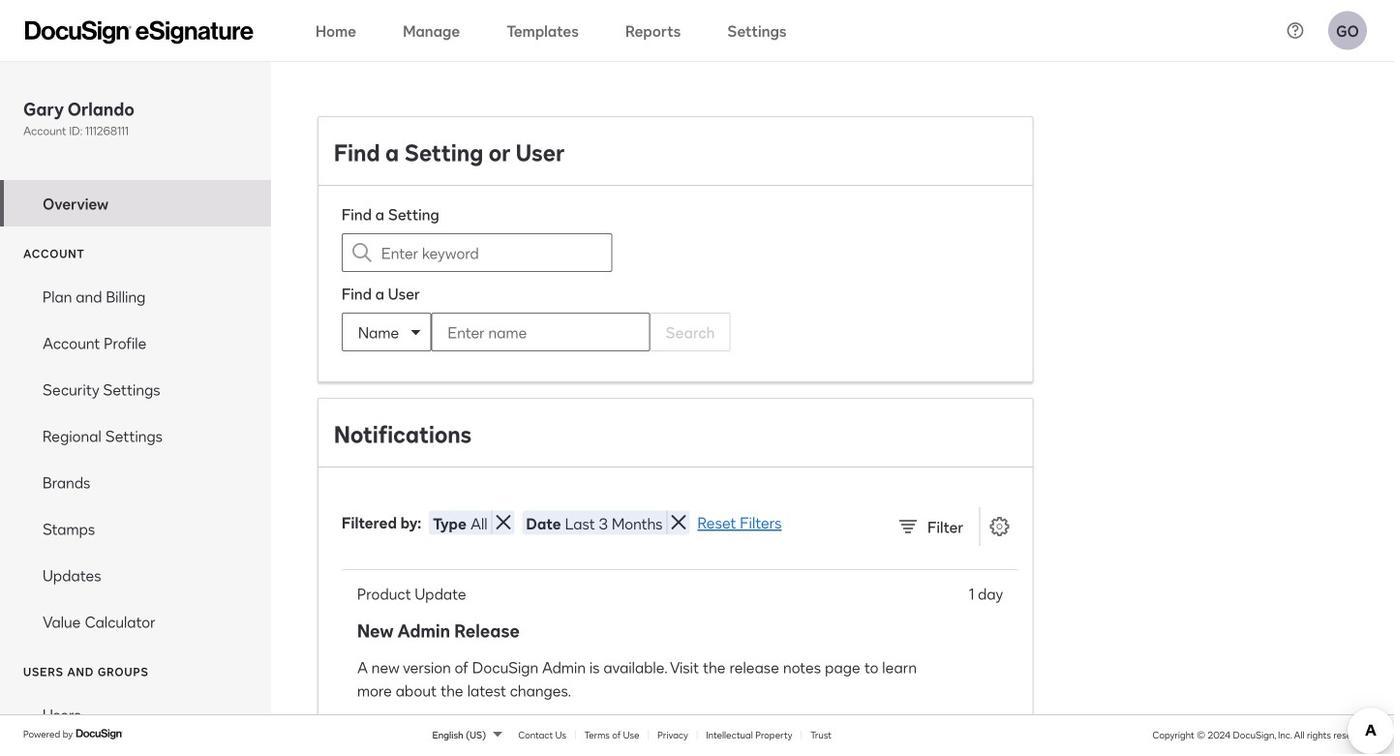Task type: describe. For each thing, give the bounding box(es) containing it.
docusign admin image
[[25, 21, 254, 44]]



Task type: locate. For each thing, give the bounding box(es) containing it.
account element
[[0, 273, 271, 645]]

Enter keyword text field
[[382, 234, 573, 271]]

Enter name text field
[[432, 314, 611, 351]]

docusign image
[[76, 727, 124, 742]]



Task type: vqa. For each thing, say whether or not it's contained in the screenshot.
Users and Groups element
no



